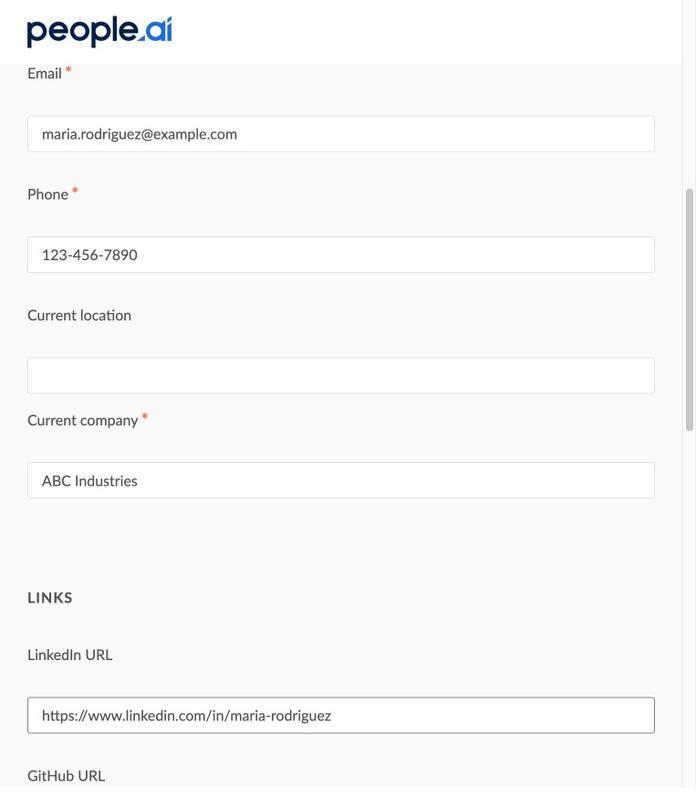 Task type: locate. For each thing, give the bounding box(es) containing it.
None text field
[[27, 236, 656, 273]]

None email field
[[27, 116, 656, 152]]

None text field
[[27, 0, 656, 31], [27, 357, 656, 394], [27, 462, 656, 499], [27, 697, 656, 734], [27, 0, 656, 31], [27, 357, 656, 394], [27, 462, 656, 499], [27, 697, 656, 734]]

people.ai logo image
[[27, 16, 172, 48]]



Task type: vqa. For each thing, say whether or not it's contained in the screenshot.
People.ai logo
yes



